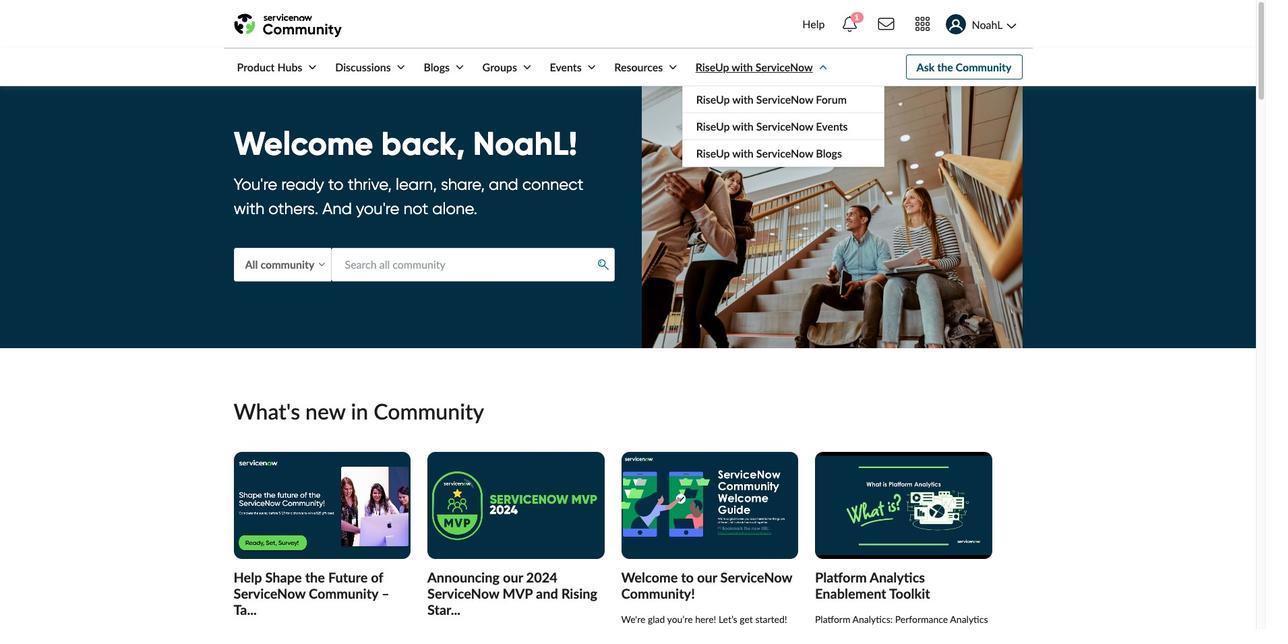 Task type: vqa. For each thing, say whether or not it's contained in the screenshot.
Gain
no



Task type: locate. For each thing, give the bounding box(es) containing it.
help inside help shape the future of servicenow community – ta...
[[234, 570, 262, 586]]

community inside help shape the future of servicenow community – ta...
[[309, 586, 378, 602]]

hubs
[[277, 61, 302, 74]]

welcome
[[234, 123, 373, 164], [621, 570, 678, 586]]

connect
[[523, 175, 584, 195]]

1 horizontal spatial events
[[816, 120, 848, 133]]

help link
[[799, 5, 829, 43]]

0 horizontal spatial events
[[550, 61, 582, 74]]

blogs down riseup with servicenow events link
[[816, 147, 842, 160]]

help
[[803, 18, 825, 30], [234, 570, 262, 586]]

blogs link
[[410, 49, 467, 86]]

2 vertical spatial community
[[309, 586, 378, 602]]

0 horizontal spatial help
[[234, 570, 262, 586]]

Search text field
[[331, 248, 615, 282]]

not
[[404, 199, 428, 219]]

shape
[[265, 570, 302, 586]]

glad
[[648, 614, 665, 626]]

riseup for riseup with servicenow forum
[[696, 93, 730, 106]]

community
[[956, 61, 1012, 74], [374, 399, 484, 425], [309, 586, 378, 602]]

riseup down riseup with servicenow events
[[696, 147, 730, 160]]

0 vertical spatial welcome
[[234, 123, 373, 164]]

0 horizontal spatial the
[[305, 570, 325, 586]]

platform up analytics:
[[815, 570, 867, 586]]

events down the forum
[[816, 120, 848, 133]]

0 vertical spatial platform
[[815, 570, 867, 586]]

riseup with servicenow events
[[696, 120, 848, 133]]

product
[[237, 61, 275, 74]]

0 vertical spatial and
[[489, 175, 518, 195]]

you're ready to thrive, learn, share, and connect with others. and you're not alone.
[[234, 175, 584, 219]]

0 vertical spatial blogs
[[424, 61, 450, 74]]

with down riseup with servicenow
[[733, 93, 754, 106]]

1 horizontal spatial welcome
[[621, 570, 678, 586]]

welcome inside welcome to our servicenow community!
[[621, 570, 678, 586]]

help left 1
[[803, 18, 825, 30]]

blogs left groups
[[424, 61, 450, 74]]

to inside welcome to our servicenow community!
[[681, 570, 694, 586]]

1 vertical spatial analytics
[[950, 614, 988, 626]]

others.
[[269, 199, 318, 219]]

1 vertical spatial platform
[[815, 614, 851, 626]]

1 vertical spatial to
[[681, 570, 694, 586]]

help up ta...
[[234, 570, 262, 586]]

alone.
[[432, 199, 477, 219]]

riseup with servicenow blogs link
[[683, 140, 884, 167]]

events
[[550, 61, 582, 74], [816, 120, 848, 133]]

of
[[371, 570, 383, 586]]

1 horizontal spatial to
[[681, 570, 694, 586]]

menu bar
[[224, 49, 885, 167]]

we're
[[621, 614, 646, 626]]

servicenow inside welcome to our servicenow community!
[[721, 570, 793, 586]]

here!
[[695, 614, 716, 626]]

and right mvp
[[536, 586, 558, 602]]

events right groups link
[[550, 61, 582, 74]]

platform analytics enablement toolkit link
[[815, 570, 930, 602]]

with up riseup with servicenow blogs
[[733, 120, 754, 133]]

–
[[382, 586, 390, 602]]

community!
[[621, 586, 695, 602]]

platform for platform analytics: performance analytics
[[815, 614, 851, 626]]

riseup up riseup with servicenow blogs
[[696, 120, 730, 133]]

the inside help shape the future of servicenow community – ta...
[[305, 570, 325, 586]]

announcing
[[428, 570, 500, 586]]

our
[[503, 570, 523, 586], [697, 570, 717, 586]]

noahl!
[[473, 123, 577, 164]]

to up and
[[328, 175, 344, 195]]

1 horizontal spatial our
[[697, 570, 717, 586]]

platform inside the platform analytics: performance analytics
[[815, 614, 851, 626]]

share,
[[441, 175, 485, 195]]

2 our from the left
[[697, 570, 717, 586]]

product hubs link
[[224, 49, 319, 86]]

blogs inside menu
[[816, 147, 842, 160]]

1 horizontal spatial analytics
[[950, 614, 988, 626]]

help shape the future of servicenow community – ta... link
[[234, 570, 390, 618]]

1 vertical spatial and
[[536, 586, 558, 602]]

ask
[[917, 61, 935, 74]]

riseup
[[696, 61, 729, 74], [696, 93, 730, 106], [696, 120, 730, 133], [696, 147, 730, 160]]

riseup up riseup with servicenow forum
[[696, 61, 729, 74]]

menu
[[682, 86, 885, 167]]

to up you're
[[681, 570, 694, 586]]

noahl image
[[946, 14, 966, 35]]

1 horizontal spatial help
[[803, 18, 825, 30]]

with down riseup with servicenow events
[[733, 147, 754, 160]]

analytics up the platform analytics: performance analytics
[[870, 570, 925, 586]]

0 vertical spatial to
[[328, 175, 344, 195]]

groups link
[[469, 49, 534, 86]]

with down the you're
[[234, 199, 265, 219]]

star...
[[428, 602, 461, 618]]

announcing our 2024 servicenow mvp and rising star... link
[[428, 570, 598, 618]]

0 horizontal spatial to
[[328, 175, 344, 195]]

1 horizontal spatial the
[[937, 61, 953, 74]]

with
[[732, 61, 753, 74], [733, 93, 754, 106], [733, 120, 754, 133], [733, 147, 754, 160], [234, 199, 265, 219]]

servicenow inside announcing our 2024 servicenow mvp and rising star...
[[428, 586, 499, 602]]

0 vertical spatial community
[[956, 61, 1012, 74]]

started!
[[756, 614, 787, 626]]

platform analytics enablement toolkit image
[[815, 452, 992, 560]]

servicenow inside help shape the future of servicenow community – ta...
[[234, 586, 306, 602]]

with inside 'you're ready to thrive, learn, share, and connect with others. and you're not alone.'
[[234, 199, 265, 219]]

and
[[489, 175, 518, 195], [536, 586, 558, 602]]

1 horizontal spatial and
[[536, 586, 558, 602]]

0 vertical spatial the
[[937, 61, 953, 74]]

0 horizontal spatial welcome
[[234, 123, 373, 164]]

get
[[740, 614, 753, 626]]

1 vertical spatial blogs
[[816, 147, 842, 160]]

platform
[[815, 570, 867, 586], [815, 614, 851, 626]]

ask the community
[[917, 61, 1012, 74]]

0 horizontal spatial blogs
[[424, 61, 450, 74]]

to inside 'you're ready to thrive, learn, share, and connect with others. and you're not alone.'
[[328, 175, 344, 195]]

to
[[328, 175, 344, 195], [681, 570, 694, 586]]

the
[[937, 61, 953, 74], [305, 570, 325, 586]]

in
[[351, 399, 368, 425]]

riseup with servicenow blogs
[[696, 147, 842, 160]]

1 vertical spatial help
[[234, 570, 262, 586]]

0 horizontal spatial and
[[489, 175, 518, 195]]

menu containing riseup with servicenow forum
[[682, 86, 885, 167]]

with up riseup with servicenow forum
[[732, 61, 753, 74]]

and inside announcing our 2024 servicenow mvp and rising star...
[[536, 586, 558, 602]]

and right share,
[[489, 175, 518, 195]]

welcome up ready
[[234, 123, 373, 164]]

1 vertical spatial welcome
[[621, 570, 678, 586]]

help shape the future of servicenow community – take our survey! image
[[234, 452, 411, 560]]

our up here!
[[697, 570, 717, 586]]

2024
[[526, 570, 558, 586]]

platform analytics: performance analytics
[[815, 614, 988, 630]]

help shape the future of servicenow community – ta...
[[234, 570, 390, 618]]

1 horizontal spatial blogs
[[816, 147, 842, 160]]

platform down enablement
[[815, 614, 851, 626]]

1 vertical spatial events
[[816, 120, 848, 133]]

0 vertical spatial analytics
[[870, 570, 925, 586]]

2 platform from the top
[[815, 614, 851, 626]]

riseup for riseup with servicenow blogs
[[696, 147, 730, 160]]

1 platform from the top
[[815, 570, 867, 586]]

servicenow
[[756, 61, 813, 74], [756, 93, 814, 106], [756, 120, 814, 133], [756, 147, 814, 160], [721, 570, 793, 586], [234, 586, 306, 602], [428, 586, 499, 602]]

analytics
[[870, 570, 925, 586], [950, 614, 988, 626]]

1 our from the left
[[503, 570, 523, 586]]

analytics inside the platform analytics: performance analytics
[[950, 614, 988, 626]]

None submit
[[593, 255, 614, 275]]

analytics right performance
[[950, 614, 988, 626]]

riseup down riseup with servicenow
[[696, 93, 730, 106]]

with for riseup with servicenow forum
[[733, 93, 754, 106]]

0 horizontal spatial analytics
[[870, 570, 925, 586]]

1 vertical spatial the
[[305, 570, 325, 586]]

the right the shape
[[305, 570, 325, 586]]

ready
[[281, 175, 324, 195]]

our left 2024
[[503, 570, 523, 586]]

with for riseup with servicenow blogs
[[733, 147, 754, 160]]

welcome up glad
[[621, 570, 678, 586]]

rising
[[561, 586, 598, 602]]

0 horizontal spatial our
[[503, 570, 523, 586]]

blogs
[[424, 61, 450, 74], [816, 147, 842, 160]]

0 vertical spatial help
[[803, 18, 825, 30]]

the right ask
[[937, 61, 953, 74]]

let's
[[719, 614, 738, 626]]

platform inside platform analytics enablement toolkit
[[815, 570, 867, 586]]

we're glad you're here! let's get started!
[[621, 614, 787, 630]]

riseup with servicenow
[[696, 61, 813, 74]]

performance
[[895, 614, 948, 626]]

future
[[328, 570, 368, 586]]



Task type: describe. For each thing, give the bounding box(es) containing it.
product hubs
[[237, 61, 302, 74]]

menu bar containing product hubs
[[224, 49, 885, 167]]

our inside welcome to our servicenow community!
[[697, 570, 717, 586]]

resources
[[615, 61, 663, 74]]

enablement
[[815, 586, 887, 602]]

events link
[[536, 49, 599, 86]]

ask the community link
[[906, 55, 1023, 80]]

platform for platform analytics enablement toolkit
[[815, 570, 867, 586]]

welcome to our servicenow community!
[[621, 570, 793, 602]]

announcing our 2024 servicenow mvp and rising star...
[[428, 570, 598, 618]]

back,
[[381, 123, 465, 164]]

1 vertical spatial community
[[374, 399, 484, 425]]

0 vertical spatial events
[[550, 61, 582, 74]]

platform analytics enablement toolkit
[[815, 570, 930, 602]]

and inside 'you're ready to thrive, learn, share, and connect with others. and you're not alone.'
[[489, 175, 518, 195]]

riseup with servicenow forum
[[696, 93, 847, 106]]

groups
[[483, 61, 517, 74]]

our inside announcing our 2024 servicenow mvp and rising star...
[[503, 570, 523, 586]]

toolkit
[[889, 586, 930, 602]]

new
[[306, 399, 346, 425]]

mvp
[[503, 586, 533, 602]]

welcome back, noahl!
[[234, 123, 577, 164]]

forum
[[816, 93, 847, 106]]

learn,
[[396, 175, 437, 195]]

1
[[855, 12, 859, 22]]

you're
[[667, 614, 693, 626]]

with for riseup with servicenow
[[732, 61, 753, 74]]

thrive,
[[348, 175, 392, 195]]

analytics:
[[853, 614, 893, 626]]

and
[[322, 199, 352, 219]]

riseup with servicenow forum link
[[683, 86, 884, 113]]

welcome for welcome back, noahl!
[[234, 123, 373, 164]]

you're
[[356, 199, 400, 219]]

what's
[[234, 399, 300, 425]]

help for help
[[803, 18, 825, 30]]

announcing our 2024 servicenow mvp and rising star awardees image
[[428, 452, 605, 560]]

you're
[[234, 175, 277, 195]]

what's new in community
[[234, 399, 484, 425]]

noahl
[[972, 18, 1003, 31]]

welcome to our servicenow community! link
[[621, 570, 793, 602]]

riseup for riseup with servicenow events
[[696, 120, 730, 133]]

welcome for welcome to our servicenow community!
[[621, 570, 678, 586]]

noahl button
[[940, 6, 1023, 43]]

discussions
[[335, 61, 391, 74]]

discussions link
[[322, 49, 408, 86]]

analytics inside platform analytics enablement toolkit
[[870, 570, 925, 586]]

with for riseup with servicenow events
[[733, 120, 754, 133]]

help for help shape the future of servicenow community – ta...
[[234, 570, 262, 586]]

riseup with servicenow link
[[682, 49, 830, 86]]

riseup for riseup with servicenow
[[696, 61, 729, 74]]

welcome to our servicenow community! image
[[621, 452, 798, 560]]

riseup with servicenow events link
[[683, 113, 884, 140]]

resources link
[[601, 49, 680, 86]]

ta...
[[234, 602, 257, 618]]



